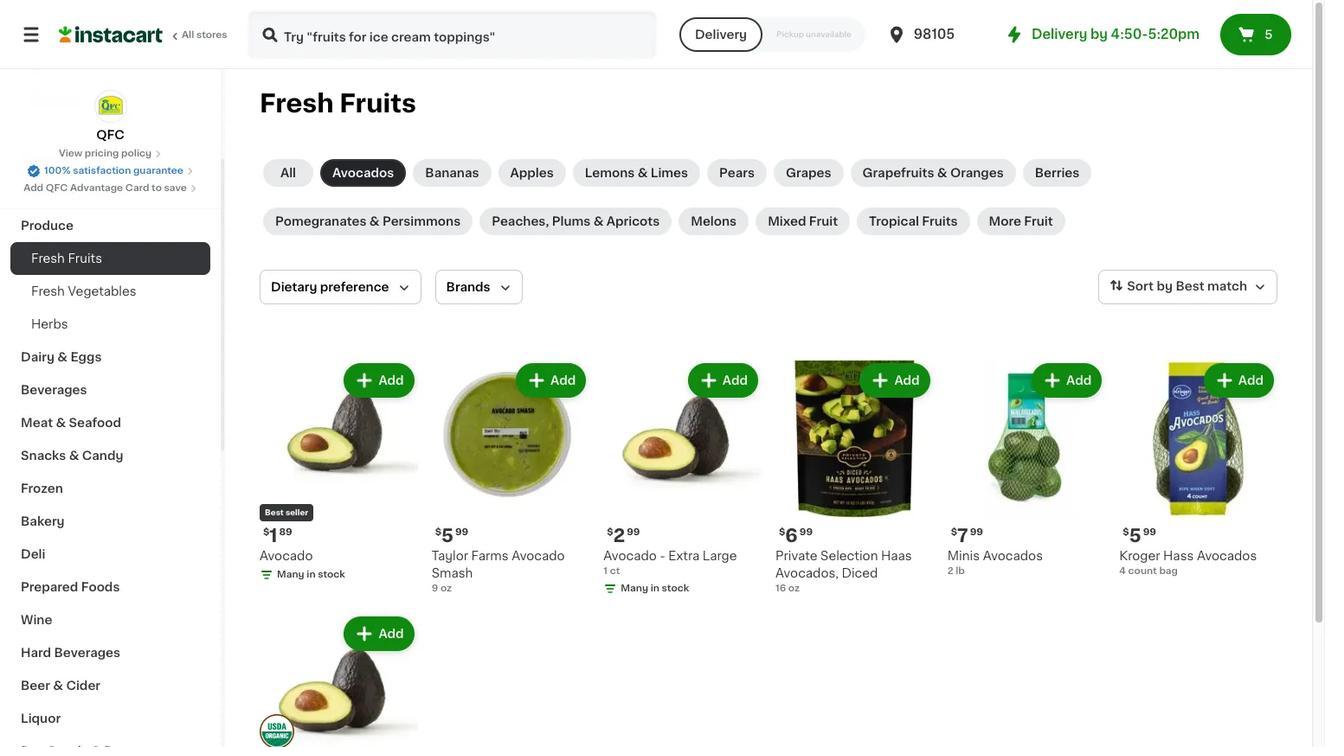 Task type: vqa. For each thing, say whether or not it's contained in the screenshot.
The $ for Private Selection Haas Avocados, Diced
yes



Task type: locate. For each thing, give the bounding box(es) containing it.
0 horizontal spatial $ 5 99
[[435, 527, 468, 545]]

5 99 from the left
[[1143, 528, 1156, 537]]

1 horizontal spatial avocado
[[512, 550, 565, 562]]

many in stock down 89 in the bottom of the page
[[277, 570, 345, 580]]

2 left lb
[[947, 567, 953, 576]]

snacks
[[21, 450, 66, 462]]

2 inside minis avocados 2 lb
[[947, 567, 953, 576]]

view pricing policy link
[[59, 147, 162, 161]]

product group containing 6
[[775, 360, 934, 596]]

fresh fruits up fresh vegetables
[[31, 253, 102, 265]]

0 horizontal spatial fruits
[[68, 253, 102, 265]]

$ left 89 in the bottom of the page
[[263, 528, 269, 537]]

99 right 6
[[799, 528, 813, 537]]

diced
[[842, 567, 878, 580]]

fresh fruits
[[260, 91, 416, 116], [31, 253, 102, 265]]

delivery
[[1032, 28, 1087, 41], [695, 29, 747, 41]]

0 vertical spatial best
[[1176, 281, 1204, 293]]

2 up ct
[[613, 527, 625, 545]]

beverages down 'dairy & eggs'
[[21, 384, 87, 396]]

& right beer
[[53, 680, 63, 692]]

many down avocado - extra large 1 ct
[[621, 584, 648, 593]]

match
[[1207, 281, 1247, 293]]

2 avocado from the left
[[512, 550, 565, 562]]

$ up taylor
[[435, 528, 441, 537]]

fresh fruits link
[[10, 242, 210, 275]]

99 up avocado - extra large 1 ct
[[627, 528, 640, 537]]

1 horizontal spatial qfc
[[96, 129, 124, 141]]

98105
[[914, 28, 955, 41]]

$ 5 99 for taylor
[[435, 527, 468, 545]]

add for kroger hass avocados
[[1238, 375, 1264, 387]]

$ up minis in the bottom of the page
[[951, 528, 957, 537]]

sort
[[1127, 281, 1154, 293]]

2 vertical spatial fresh
[[31, 286, 65, 298]]

avocado down $ 1 89
[[260, 550, 313, 562]]

avocados up pomegranates & persimmons
[[332, 167, 394, 179]]

1 vertical spatial qfc
[[46, 183, 68, 193]]

hard beverages
[[21, 647, 120, 659]]

1 horizontal spatial best
[[1176, 281, 1204, 293]]

product group containing add
[[260, 613, 418, 748]]

add button
[[346, 365, 413, 396], [518, 365, 584, 396], [690, 365, 756, 396], [861, 365, 928, 396], [1033, 365, 1100, 396], [1205, 365, 1272, 396], [346, 619, 413, 650]]

1 vertical spatial fruits
[[922, 215, 958, 228]]

0 horizontal spatial avocado
[[260, 550, 313, 562]]

buy
[[48, 58, 73, 70]]

fruits up fresh vegetables
[[68, 253, 102, 265]]

oranges
[[950, 167, 1004, 179]]

by right sort
[[1157, 281, 1173, 293]]

5:20pm
[[1148, 28, 1200, 41]]

fruits
[[340, 91, 416, 116], [922, 215, 958, 228], [68, 253, 102, 265]]

produce link
[[10, 209, 210, 242]]

pears link
[[707, 159, 767, 187]]

2 oz from the left
[[440, 584, 452, 593]]

1 $ 5 99 from the left
[[435, 527, 468, 545]]

fruit for more fruit
[[1024, 215, 1053, 228]]

1 vertical spatial all
[[280, 167, 296, 179]]

1 vertical spatial stock
[[662, 584, 689, 593]]

0 vertical spatial qfc
[[96, 129, 124, 141]]

0 horizontal spatial delivery
[[695, 29, 747, 41]]

99 right 7
[[970, 528, 983, 537]]

99 inside $ 2 99
[[627, 528, 640, 537]]

oz
[[788, 584, 800, 593], [440, 584, 452, 593]]

apricots
[[607, 215, 660, 228]]

ct
[[610, 567, 620, 576]]

add for minis avocados
[[1066, 375, 1092, 387]]

1 horizontal spatial many in stock
[[621, 584, 689, 593]]

& right meat
[[56, 417, 66, 429]]

melons
[[691, 215, 737, 228]]

1 horizontal spatial all
[[280, 167, 296, 179]]

0 horizontal spatial best
[[265, 509, 284, 516]]

in
[[307, 570, 316, 580], [651, 584, 659, 593]]

$ inside $ 1 89
[[263, 528, 269, 537]]

brands button
[[435, 270, 522, 305]]

delivery for delivery
[[695, 29, 747, 41]]

4 99 from the left
[[970, 528, 983, 537]]

5 inside button
[[1265, 29, 1273, 41]]

0 horizontal spatial fruit
[[809, 215, 838, 228]]

1 horizontal spatial by
[[1157, 281, 1173, 293]]

hard
[[21, 647, 51, 659]]

0 vertical spatial all
[[182, 30, 194, 40]]

1 horizontal spatial oz
[[788, 584, 800, 593]]

0 vertical spatial 1
[[269, 527, 277, 545]]

add button for taylor farms avocado smash
[[518, 365, 584, 396]]

vegetables
[[68, 286, 136, 298]]

1 oz from the left
[[788, 584, 800, 593]]

1 fruit from the left
[[809, 215, 838, 228]]

& left limes
[[638, 167, 648, 179]]

meat & seafood link
[[10, 407, 210, 440]]

lists link
[[10, 81, 210, 116]]

2 $ from the left
[[779, 528, 785, 537]]

add button for avocado - extra large
[[690, 365, 756, 396]]

1 horizontal spatial 2
[[947, 567, 953, 576]]

persimmons
[[382, 215, 461, 228]]

oz inside private selection haas avocados, diced 16 oz
[[788, 584, 800, 593]]

5 button
[[1220, 14, 1291, 55]]

100%
[[44, 166, 71, 176]]

4 $ from the left
[[607, 528, 613, 537]]

stores
[[196, 30, 227, 40]]

& left the persimmons
[[369, 215, 380, 228]]

many in stock down avocado - extra large 1 ct
[[621, 584, 689, 593]]

0 horizontal spatial 5
[[441, 527, 453, 545]]

0 vertical spatial 2
[[613, 527, 625, 545]]

best inside field
[[1176, 281, 1204, 293]]

1 vertical spatial fresh
[[31, 253, 65, 265]]

limes
[[651, 167, 688, 179]]

in down avocado - extra large 1 ct
[[651, 584, 659, 593]]

1 vertical spatial best
[[265, 509, 284, 516]]

1 vertical spatial 1
[[604, 567, 608, 576]]

by
[[1091, 28, 1108, 41], [1157, 281, 1173, 293]]

5 $ from the left
[[951, 528, 957, 537]]

0 vertical spatial many in stock
[[277, 570, 345, 580]]

$ 5 99 up kroger
[[1123, 527, 1156, 545]]

2 vertical spatial fruits
[[68, 253, 102, 265]]

grapefruits & oranges link
[[850, 159, 1016, 187]]

$ 5 99 up taylor
[[435, 527, 468, 545]]

large
[[703, 550, 737, 562]]

2 horizontal spatial fruits
[[922, 215, 958, 228]]

Search field
[[249, 12, 655, 57]]

0 horizontal spatial all
[[182, 30, 194, 40]]

1 horizontal spatial stock
[[662, 584, 689, 593]]

fruit right more
[[1024, 215, 1053, 228]]

smash
[[432, 567, 473, 580]]

extra
[[668, 550, 699, 562]]

$ up kroger
[[1123, 528, 1129, 537]]

2 99 from the left
[[455, 528, 468, 537]]

1 horizontal spatial many
[[621, 584, 648, 593]]

lists
[[48, 93, 78, 105]]

product group
[[260, 360, 418, 586], [432, 360, 590, 596], [604, 360, 762, 599], [775, 360, 934, 596], [947, 360, 1105, 579], [1119, 360, 1277, 579], [260, 613, 418, 748]]

3 avocado from the left
[[604, 550, 657, 562]]

0 vertical spatial fresh
[[260, 91, 334, 116]]

peaches,
[[492, 215, 549, 228]]

$ inside $ 6 99
[[779, 528, 785, 537]]

many
[[277, 570, 304, 580], [621, 584, 648, 593]]

prepared foods
[[21, 582, 120, 594]]

100% satisfaction guarantee button
[[27, 161, 194, 178]]

3 99 from the left
[[627, 528, 640, 537]]

0 horizontal spatial in
[[307, 570, 316, 580]]

2 $ 5 99 from the left
[[1123, 527, 1156, 545]]

$ for avocado - extra large
[[607, 528, 613, 537]]

tropical fruits
[[869, 215, 958, 228]]

by for sort
[[1157, 281, 1173, 293]]

2
[[613, 527, 625, 545], [947, 567, 953, 576]]

beverages
[[21, 384, 87, 396], [54, 647, 120, 659]]

qfc up view pricing policy link in the left of the page
[[96, 129, 124, 141]]

0 horizontal spatial 2
[[613, 527, 625, 545]]

avocado
[[260, 550, 313, 562], [512, 550, 565, 562], [604, 550, 657, 562]]

by inside field
[[1157, 281, 1173, 293]]

fresh up herbs
[[31, 286, 65, 298]]

dairy & eggs link
[[10, 341, 210, 374]]

by for delivery
[[1091, 28, 1108, 41]]

stock
[[318, 570, 345, 580], [662, 584, 689, 593]]

add button for private selection haas avocados, diced
[[861, 365, 928, 396]]

view
[[59, 149, 82, 158]]

1 horizontal spatial 1
[[604, 567, 608, 576]]

many down $ 1 89
[[277, 570, 304, 580]]

99 for minis avocados
[[970, 528, 983, 537]]

$ 5 99
[[435, 527, 468, 545], [1123, 527, 1156, 545]]

1 $ from the left
[[263, 528, 269, 537]]

1 vertical spatial by
[[1157, 281, 1173, 293]]

best left match
[[1176, 281, 1204, 293]]

fresh down produce
[[31, 253, 65, 265]]

0 horizontal spatial stock
[[318, 570, 345, 580]]

99 for kroger hass avocados
[[1143, 528, 1156, 537]]

beer & cider link
[[10, 670, 210, 703]]

& left 'eggs'
[[57, 351, 67, 363]]

0 vertical spatial fresh fruits
[[260, 91, 416, 116]]

avocado inside taylor farms avocado smash 9 oz
[[512, 550, 565, 562]]

0 horizontal spatial by
[[1091, 28, 1108, 41]]

oz right "16"
[[788, 584, 800, 593]]

2 horizontal spatial avocados
[[1197, 550, 1257, 562]]

0 horizontal spatial avocados
[[332, 167, 394, 179]]

1 horizontal spatial delivery
[[1032, 28, 1087, 41]]

99 up kroger
[[1143, 528, 1156, 537]]

1 left 89 in the bottom of the page
[[269, 527, 277, 545]]

1 vertical spatial beverages
[[54, 647, 120, 659]]

beer & cider
[[21, 680, 100, 692]]

1 horizontal spatial $ 5 99
[[1123, 527, 1156, 545]]

fruit
[[809, 215, 838, 228], [1024, 215, 1053, 228]]

best
[[1176, 281, 1204, 293], [265, 509, 284, 516]]

pomegranates
[[275, 215, 366, 228]]

mixed fruit link
[[756, 208, 850, 235]]

1 horizontal spatial 5
[[1129, 527, 1141, 545]]

7
[[957, 527, 968, 545]]

& left candy
[[69, 450, 79, 462]]

fruits up avocados link
[[340, 91, 416, 116]]

$ inside $ 2 99
[[607, 528, 613, 537]]

1 horizontal spatial fruit
[[1024, 215, 1053, 228]]

avocado down $ 2 99
[[604, 550, 657, 562]]

0 horizontal spatial oz
[[440, 584, 452, 593]]

1 left ct
[[604, 567, 608, 576]]

fruits right the tropical
[[922, 215, 958, 228]]

$ up ct
[[607, 528, 613, 537]]

kroger hass avocados 4 count bag
[[1119, 550, 1257, 576]]

fresh up the all link
[[260, 91, 334, 116]]

$ inside "$ 7 99"
[[951, 528, 957, 537]]

& right plums
[[594, 215, 604, 228]]

1 horizontal spatial avocados
[[983, 550, 1043, 562]]

best left seller
[[265, 509, 284, 516]]

all for all stores
[[182, 30, 194, 40]]

prepared foods link
[[10, 571, 210, 604]]

1 vertical spatial in
[[651, 584, 659, 593]]

2 horizontal spatial 5
[[1265, 29, 1273, 41]]

grapefruits & oranges
[[863, 167, 1004, 179]]

fruit right mixed
[[809, 215, 838, 228]]

add for avocado - extra large
[[722, 375, 748, 387]]

1 vertical spatial many
[[621, 584, 648, 593]]

lb
[[956, 567, 965, 576]]

avocados inside avocados link
[[332, 167, 394, 179]]

99 inside "$ 7 99"
[[970, 528, 983, 537]]

add
[[23, 183, 43, 193], [379, 375, 404, 387], [551, 375, 576, 387], [722, 375, 748, 387], [894, 375, 920, 387], [1066, 375, 1092, 387], [1238, 375, 1264, 387], [379, 628, 404, 640]]

buy it again link
[[10, 47, 210, 81]]

delivery inside delivery button
[[695, 29, 747, 41]]

beverages up the cider
[[54, 647, 120, 659]]

avocado for avocado
[[260, 550, 313, 562]]

1 horizontal spatial fresh fruits
[[260, 91, 416, 116]]

dairy & eggs
[[21, 351, 102, 363]]

&
[[638, 167, 648, 179], [937, 167, 947, 179], [369, 215, 380, 228], [594, 215, 604, 228], [57, 351, 67, 363], [56, 417, 66, 429], [69, 450, 79, 462], [53, 680, 63, 692]]

0 horizontal spatial many
[[277, 570, 304, 580]]

99 up taylor
[[455, 528, 468, 537]]

2 fruit from the left
[[1024, 215, 1053, 228]]

3 $ from the left
[[435, 528, 441, 537]]

1 99 from the left
[[799, 528, 813, 537]]

brands
[[446, 281, 490, 293]]

99 inside $ 6 99
[[799, 528, 813, 537]]

1 vertical spatial fresh fruits
[[31, 253, 102, 265]]

fresh fruits up avocados link
[[260, 91, 416, 116]]

6 $ from the left
[[1123, 528, 1129, 537]]

candy
[[82, 450, 123, 462]]

avocado inside avocado - extra large 1 ct
[[604, 550, 657, 562]]

add button for avocado
[[346, 365, 413, 396]]

$ for private selection haas avocados, diced
[[779, 528, 785, 537]]

0 vertical spatial in
[[307, 570, 316, 580]]

cider
[[66, 680, 100, 692]]

16
[[775, 584, 786, 593]]

avocados right hass at bottom
[[1197, 550, 1257, 562]]

$ up private
[[779, 528, 785, 537]]

qfc down 100%
[[46, 183, 68, 193]]

0 vertical spatial by
[[1091, 28, 1108, 41]]

all up pomegranates
[[280, 167, 296, 179]]

2 horizontal spatial avocado
[[604, 550, 657, 562]]

all left stores
[[182, 30, 194, 40]]

add for private selection haas avocados, diced
[[894, 375, 920, 387]]

delivery inside "delivery by 4:50-5:20pm" link
[[1032, 28, 1087, 41]]

avocados link
[[320, 159, 406, 187]]

product group containing 1
[[260, 360, 418, 586]]

1 vertical spatial 2
[[947, 567, 953, 576]]

0 horizontal spatial fresh fruits
[[31, 253, 102, 265]]

$ 5 99 for kroger
[[1123, 527, 1156, 545]]

0 vertical spatial fruits
[[340, 91, 416, 116]]

None search field
[[248, 10, 657, 59]]

in down seller
[[307, 570, 316, 580]]

avocado right the farms
[[512, 550, 565, 562]]

deli link
[[10, 538, 210, 571]]

1 avocado from the left
[[260, 550, 313, 562]]

berries link
[[1023, 159, 1092, 187]]

oz right 9
[[440, 584, 452, 593]]

qfc link
[[94, 90, 127, 144]]

oz inside taylor farms avocado smash 9 oz
[[440, 584, 452, 593]]

grapefruits
[[863, 167, 934, 179]]

avocados right minis in the bottom of the page
[[983, 550, 1043, 562]]

& left oranges
[[937, 167, 947, 179]]

by left 4:50-
[[1091, 28, 1108, 41]]



Task type: describe. For each thing, give the bounding box(es) containing it.
item badge image
[[260, 715, 294, 748]]

$ 7 99
[[951, 527, 983, 545]]

0 horizontal spatial qfc
[[46, 183, 68, 193]]

add qfc advantage card to save link
[[23, 182, 197, 196]]

taylor farms avocado smash 9 oz
[[432, 550, 565, 593]]

delivery for delivery by 4:50-5:20pm
[[1032, 28, 1087, 41]]

98105 button
[[886, 10, 990, 59]]

melons link
[[679, 208, 749, 235]]

& for cider
[[53, 680, 63, 692]]

& for eggs
[[57, 351, 67, 363]]

again
[[87, 58, 122, 70]]

add for taylor farms avocado smash
[[551, 375, 576, 387]]

0 vertical spatial many
[[277, 570, 304, 580]]

recipes link
[[10, 144, 210, 177]]

& for oranges
[[937, 167, 947, 179]]

thanksgiving
[[21, 187, 104, 199]]

service type group
[[679, 17, 865, 52]]

apples link
[[498, 159, 566, 187]]

avocado for avocado - extra large 1 ct
[[604, 550, 657, 562]]

beverages link
[[10, 374, 210, 407]]

product group containing 2
[[604, 360, 762, 599]]

snacks & candy link
[[10, 440, 210, 473]]

avocados inside minis avocados 2 lb
[[983, 550, 1043, 562]]

view pricing policy
[[59, 149, 152, 158]]

add button for kroger hass avocados
[[1205, 365, 1272, 396]]

1 horizontal spatial in
[[651, 584, 659, 593]]

buy it again
[[48, 58, 122, 70]]

satisfaction
[[73, 166, 131, 176]]

fresh for the fresh fruits link
[[31, 253, 65, 265]]

5 for kroger hass avocados
[[1129, 527, 1141, 545]]

& for candy
[[69, 450, 79, 462]]

1 horizontal spatial fruits
[[340, 91, 416, 116]]

99 for avocado - extra large
[[627, 528, 640, 537]]

dietary preference
[[271, 281, 389, 293]]

bananas
[[425, 167, 479, 179]]

delivery button
[[679, 17, 763, 52]]

$ for taylor farms avocado smash
[[435, 528, 441, 537]]

qfc logo image
[[94, 90, 127, 123]]

$ for kroger hass avocados
[[1123, 528, 1129, 537]]

thanksgiving link
[[10, 177, 210, 209]]

add for avocado
[[379, 375, 404, 387]]

guarantee
[[133, 166, 183, 176]]

Best match Sort by field
[[1098, 270, 1277, 305]]

eggs
[[70, 351, 102, 363]]

qfc inside 'link'
[[96, 129, 124, 141]]

fruit for mixed fruit
[[809, 215, 838, 228]]

lemons & limes
[[585, 167, 688, 179]]

delivery by 4:50-5:20pm link
[[1004, 24, 1200, 45]]

pomegranates & persimmons
[[275, 215, 461, 228]]

product group containing 7
[[947, 360, 1105, 579]]

to
[[152, 183, 162, 193]]

herbs
[[31, 318, 68, 331]]

bag
[[1159, 567, 1178, 576]]

all for all
[[280, 167, 296, 179]]

mixed fruit
[[768, 215, 838, 228]]

hass
[[1163, 550, 1194, 562]]

sort by
[[1127, 281, 1173, 293]]

wine link
[[10, 604, 210, 637]]

seafood
[[69, 417, 121, 429]]

& for persimmons
[[369, 215, 380, 228]]

& for seafood
[[56, 417, 66, 429]]

mixed
[[768, 215, 806, 228]]

apples
[[510, 167, 554, 179]]

prepared
[[21, 582, 78, 594]]

kroger
[[1119, 550, 1160, 562]]

private selection haas avocados, diced 16 oz
[[775, 550, 912, 593]]

advantage
[[70, 183, 123, 193]]

hard beverages link
[[10, 637, 210, 670]]

best match
[[1176, 281, 1247, 293]]

lemons
[[585, 167, 635, 179]]

0 vertical spatial beverages
[[21, 384, 87, 396]]

0 vertical spatial stock
[[318, 570, 345, 580]]

bakery link
[[10, 505, 210, 538]]

99 for taylor farms avocado smash
[[455, 528, 468, 537]]

best seller
[[265, 509, 308, 516]]

selection
[[821, 550, 878, 562]]

grapes
[[786, 167, 831, 179]]

all stores link
[[59, 10, 228, 59]]

avocados inside kroger hass avocados 4 count bag
[[1197, 550, 1257, 562]]

more fruit
[[989, 215, 1053, 228]]

instacart logo image
[[59, 24, 163, 45]]

& for limes
[[638, 167, 648, 179]]

6
[[785, 527, 798, 545]]

foods
[[81, 582, 120, 594]]

best for best match
[[1176, 281, 1204, 293]]

all stores
[[182, 30, 227, 40]]

dietary preference button
[[260, 270, 421, 305]]

peaches, plums & apricots
[[492, 215, 660, 228]]

more fruit link
[[977, 208, 1065, 235]]

1 inside avocado - extra large 1 ct
[[604, 567, 608, 576]]

0 horizontal spatial many in stock
[[277, 570, 345, 580]]

snacks & candy
[[21, 450, 123, 462]]

meat & seafood
[[21, 417, 121, 429]]

99 for private selection haas avocados, diced
[[799, 528, 813, 537]]

bananas link
[[413, 159, 491, 187]]

fresh for fresh vegetables link
[[31, 286, 65, 298]]

pears
[[719, 167, 755, 179]]

minis avocados 2 lb
[[947, 550, 1043, 576]]

fresh fruits inside the fresh fruits link
[[31, 253, 102, 265]]

minis
[[947, 550, 980, 562]]

dairy
[[21, 351, 54, 363]]

4:50-
[[1111, 28, 1148, 41]]

$ for minis avocados
[[951, 528, 957, 537]]

pricing
[[85, 149, 119, 158]]

avocado - extra large 1 ct
[[604, 550, 737, 576]]

deli
[[21, 549, 45, 561]]

1 vertical spatial many in stock
[[621, 584, 689, 593]]

peaches, plums & apricots link
[[480, 208, 672, 235]]

more
[[989, 215, 1021, 228]]

berries
[[1035, 167, 1079, 179]]

0 horizontal spatial 1
[[269, 527, 277, 545]]

recipes
[[21, 154, 72, 166]]

best for best seller
[[265, 509, 284, 516]]

add qfc advantage card to save
[[23, 183, 187, 193]]

add button for minis avocados
[[1033, 365, 1100, 396]]

private
[[775, 550, 817, 562]]

$ for avocado
[[263, 528, 269, 537]]

preference
[[320, 281, 389, 293]]

5 for taylor farms avocado smash
[[441, 527, 453, 545]]

89
[[279, 528, 292, 537]]

bakery
[[21, 516, 65, 528]]



